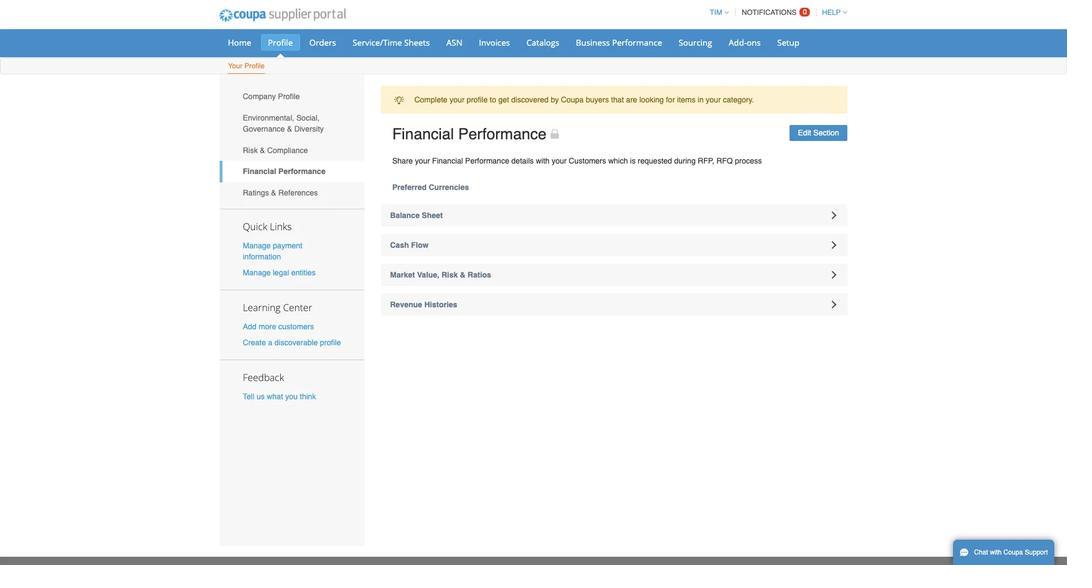 Task type: vqa. For each thing, say whether or not it's contained in the screenshot.
Merge Requests Merge
no



Task type: describe. For each thing, give the bounding box(es) containing it.
service/time sheets
[[353, 37, 430, 48]]

market value, risk & ratios heading
[[381, 264, 848, 286]]

more
[[259, 322, 276, 331]]

profile for company profile
[[278, 92, 300, 101]]

invoices link
[[472, 34, 517, 51]]

create
[[243, 338, 266, 347]]

& inside the market value, risk & ratios dropdown button
[[460, 270, 466, 279]]

add more customers
[[243, 322, 314, 331]]

setup
[[778, 37, 800, 48]]

histories
[[425, 300, 458, 309]]

your profile
[[228, 62, 265, 70]]

manage payment information link
[[243, 241, 303, 261]]

tim
[[710, 8, 723, 17]]

1 vertical spatial financial
[[432, 156, 463, 165]]

is
[[630, 156, 636, 165]]

preferred currencies
[[392, 183, 469, 192]]

quick
[[243, 220, 267, 233]]

add more customers link
[[243, 322, 314, 331]]

to
[[490, 95, 496, 104]]

feedback
[[243, 371, 284, 384]]

help link
[[817, 8, 848, 17]]

coupa inside alert
[[561, 95, 584, 104]]

help
[[822, 8, 841, 17]]

catalogs
[[527, 37, 560, 48]]

chat
[[975, 549, 989, 556]]

& inside environmental, social, governance & diversity
[[287, 124, 292, 133]]

sheet
[[422, 211, 443, 220]]

manage for manage legal entities
[[243, 268, 271, 277]]

during
[[675, 156, 696, 165]]

asn link
[[439, 34, 470, 51]]

payment
[[273, 241, 303, 250]]

notifications
[[742, 8, 797, 17]]

a
[[268, 338, 273, 347]]

preferred
[[392, 183, 427, 192]]

edit section link
[[790, 125, 848, 141]]

information
[[243, 252, 281, 261]]

buyers
[[586, 95, 609, 104]]

tell us what you think button
[[243, 391, 316, 402]]

learning
[[243, 301, 281, 314]]

share
[[392, 156, 413, 165]]

rfp,
[[698, 156, 715, 165]]

entities
[[291, 268, 316, 277]]

your profile link
[[228, 59, 265, 74]]

company profile
[[243, 92, 300, 101]]

your left customers
[[552, 156, 567, 165]]

0 horizontal spatial financial performance
[[243, 167, 326, 176]]

service/time
[[353, 37, 402, 48]]

ons
[[747, 37, 761, 48]]

risk inside dropdown button
[[442, 270, 458, 279]]

currencies
[[429, 183, 469, 192]]

that
[[611, 95, 624, 104]]

profile link
[[261, 34, 300, 51]]

environmental, social, governance & diversity link
[[220, 107, 364, 140]]

business performance link
[[569, 34, 670, 51]]

manage for manage payment information
[[243, 241, 271, 250]]

section
[[814, 128, 840, 137]]

complete
[[415, 95, 448, 104]]

links
[[270, 220, 292, 233]]

your right the in
[[706, 95, 721, 104]]

balance
[[390, 211, 420, 220]]

tell us what you think
[[243, 392, 316, 401]]

add
[[243, 322, 257, 331]]

sourcing
[[679, 37, 713, 48]]

flow
[[411, 241, 429, 250]]

discoverable
[[275, 338, 318, 347]]

0 vertical spatial financial
[[392, 125, 454, 143]]

2 vertical spatial financial
[[243, 167, 276, 176]]

balance sheet button
[[381, 204, 848, 226]]

revenue histories
[[390, 300, 458, 309]]

ratings
[[243, 188, 269, 197]]

customers
[[569, 156, 606, 165]]

legal
[[273, 268, 289, 277]]

orders link
[[302, 34, 343, 51]]

cash flow heading
[[381, 234, 848, 256]]

in
[[698, 95, 704, 104]]

by
[[551, 95, 559, 104]]

get
[[499, 95, 509, 104]]

ratings & references link
[[220, 182, 364, 203]]

performance up references at the left top of the page
[[278, 167, 326, 176]]

coupa supplier portal image
[[212, 2, 353, 29]]

which
[[609, 156, 628, 165]]

asn
[[447, 37, 463, 48]]

1 horizontal spatial financial performance
[[392, 125, 547, 143]]

center
[[283, 301, 312, 314]]

requested
[[638, 156, 672, 165]]

performance left details
[[465, 156, 510, 165]]

business
[[576, 37, 610, 48]]

social,
[[297, 113, 320, 122]]

navigation containing notifications 0
[[705, 2, 848, 23]]



Task type: locate. For each thing, give the bounding box(es) containing it.
profile up environmental, social, governance & diversity link
[[278, 92, 300, 101]]

chat with coupa support
[[975, 549, 1048, 556]]

you
[[285, 392, 298, 401]]

share your financial performance details with your customers which is requested during rfp, rfq process
[[392, 156, 762, 165]]

with inside button
[[990, 549, 1002, 556]]

1 horizontal spatial with
[[990, 549, 1002, 556]]

& down governance
[[260, 146, 265, 155]]

financial performance
[[392, 125, 547, 143], [243, 167, 326, 176]]

1 vertical spatial risk
[[442, 270, 458, 279]]

cash flow button
[[381, 234, 848, 256]]

your right complete
[[450, 95, 465, 104]]

1 vertical spatial coupa
[[1004, 549, 1023, 556]]

your right 'share'
[[415, 156, 430, 165]]

balance sheet heading
[[381, 204, 848, 226]]

manage up information on the top left of page
[[243, 241, 271, 250]]

1 vertical spatial with
[[990, 549, 1002, 556]]

edit section
[[798, 128, 840, 137]]

company profile link
[[220, 86, 364, 107]]

are
[[626, 95, 638, 104]]

add-ons link
[[722, 34, 768, 51]]

cash
[[390, 241, 409, 250]]

performance right the business
[[612, 37, 662, 48]]

tell
[[243, 392, 255, 401]]

0 vertical spatial coupa
[[561, 95, 584, 104]]

risk down governance
[[243, 146, 258, 155]]

coupa left support
[[1004, 549, 1023, 556]]

0 vertical spatial manage
[[243, 241, 271, 250]]

financial up ratings
[[243, 167, 276, 176]]

0 horizontal spatial coupa
[[561, 95, 584, 104]]

add-
[[729, 37, 747, 48]]

items
[[677, 95, 696, 104]]

references
[[279, 188, 318, 197]]

what
[[267, 392, 283, 401]]

company
[[243, 92, 276, 101]]

risk right value,
[[442, 270, 458, 279]]

notifications 0
[[742, 8, 807, 17]]

with
[[536, 156, 550, 165], [990, 549, 1002, 556]]

&
[[287, 124, 292, 133], [260, 146, 265, 155], [271, 188, 276, 197], [460, 270, 466, 279]]

with right chat
[[990, 549, 1002, 556]]

& right ratings
[[271, 188, 276, 197]]

1 vertical spatial financial performance
[[243, 167, 326, 176]]

0 horizontal spatial with
[[536, 156, 550, 165]]

1 manage from the top
[[243, 241, 271, 250]]

tim link
[[705, 8, 729, 17]]

orders
[[309, 37, 336, 48]]

add-ons
[[729, 37, 761, 48]]

market value, risk & ratios button
[[381, 264, 848, 286]]

chat with coupa support button
[[954, 540, 1055, 565]]

value,
[[417, 270, 440, 279]]

manage legal entities link
[[243, 268, 316, 277]]

0 horizontal spatial risk
[[243, 146, 258, 155]]

ratings & references
[[243, 188, 318, 197]]

1 horizontal spatial risk
[[442, 270, 458, 279]]

diversity
[[294, 124, 324, 133]]

compliance
[[267, 146, 308, 155]]

home link
[[221, 34, 259, 51]]

manage payment information
[[243, 241, 303, 261]]

financial
[[392, 125, 454, 143], [432, 156, 463, 165], [243, 167, 276, 176]]

profile
[[268, 37, 293, 48], [245, 62, 265, 70], [278, 92, 300, 101]]

& left ratios
[[460, 270, 466, 279]]

home
[[228, 37, 251, 48]]

support
[[1025, 549, 1048, 556]]

environmental, social, governance & diversity
[[243, 113, 324, 133]]

revenue histories heading
[[381, 294, 848, 316]]

profile left the to on the left of the page
[[467, 95, 488, 104]]

your
[[450, 95, 465, 104], [706, 95, 721, 104], [415, 156, 430, 165], [552, 156, 567, 165]]

0 vertical spatial profile
[[467, 95, 488, 104]]

financial up 'share'
[[392, 125, 454, 143]]

0 vertical spatial with
[[536, 156, 550, 165]]

profile
[[467, 95, 488, 104], [320, 338, 341, 347]]

& inside ratings & references link
[[271, 188, 276, 197]]

1 vertical spatial profile
[[245, 62, 265, 70]]

us
[[257, 392, 265, 401]]

1 vertical spatial profile
[[320, 338, 341, 347]]

category.
[[723, 95, 754, 104]]

market value, risk & ratios
[[390, 270, 491, 279]]

process
[[735, 156, 762, 165]]

edit
[[798, 128, 812, 137]]

looking
[[640, 95, 664, 104]]

profile for your profile
[[245, 62, 265, 70]]

navigation
[[705, 2, 848, 23]]

performance
[[612, 37, 662, 48], [458, 125, 547, 143], [465, 156, 510, 165], [278, 167, 326, 176]]

your
[[228, 62, 243, 70]]

& left diversity
[[287, 124, 292, 133]]

0 vertical spatial profile
[[268, 37, 293, 48]]

manage down information on the top left of page
[[243, 268, 271, 277]]

governance
[[243, 124, 285, 133]]

environmental,
[[243, 113, 294, 122]]

complete your profile to get discovered by coupa buyers that are looking for items in your category. alert
[[381, 86, 848, 114]]

customers
[[279, 322, 314, 331]]

sourcing link
[[672, 34, 720, 51]]

0
[[803, 8, 807, 16]]

profile inside alert
[[467, 95, 488, 104]]

0 vertical spatial risk
[[243, 146, 258, 155]]

profile right your
[[245, 62, 265, 70]]

financial performance down the compliance on the left of the page
[[243, 167, 326, 176]]

financial performance link
[[220, 161, 364, 182]]

catalogs link
[[520, 34, 567, 51]]

invoices
[[479, 37, 510, 48]]

2 manage from the top
[[243, 268, 271, 277]]

discovered
[[511, 95, 549, 104]]

market
[[390, 270, 415, 279]]

rfq
[[717, 156, 733, 165]]

create a discoverable profile link
[[243, 338, 341, 347]]

risk & compliance link
[[220, 140, 364, 161]]

1 horizontal spatial profile
[[467, 95, 488, 104]]

coupa right by
[[561, 95, 584, 104]]

service/time sheets link
[[346, 34, 437, 51]]

0 vertical spatial financial performance
[[392, 125, 547, 143]]

with right details
[[536, 156, 550, 165]]

revenue histories button
[[381, 294, 848, 316]]

performance up details
[[458, 125, 547, 143]]

business performance
[[576, 37, 662, 48]]

financial performance down the to on the left of the page
[[392, 125, 547, 143]]

think
[[300, 392, 316, 401]]

1 horizontal spatial coupa
[[1004, 549, 1023, 556]]

0 horizontal spatial profile
[[320, 338, 341, 347]]

profile down coupa supplier portal image
[[268, 37, 293, 48]]

financial up 'currencies'
[[432, 156, 463, 165]]

2 vertical spatial profile
[[278, 92, 300, 101]]

create a discoverable profile
[[243, 338, 341, 347]]

& inside risk & compliance link
[[260, 146, 265, 155]]

risk
[[243, 146, 258, 155], [442, 270, 458, 279]]

learning center
[[243, 301, 312, 314]]

coupa inside button
[[1004, 549, 1023, 556]]

manage inside manage payment information
[[243, 241, 271, 250]]

cash flow
[[390, 241, 429, 250]]

1 vertical spatial manage
[[243, 268, 271, 277]]

profile right discoverable
[[320, 338, 341, 347]]

revenue
[[390, 300, 422, 309]]

sheets
[[404, 37, 430, 48]]



